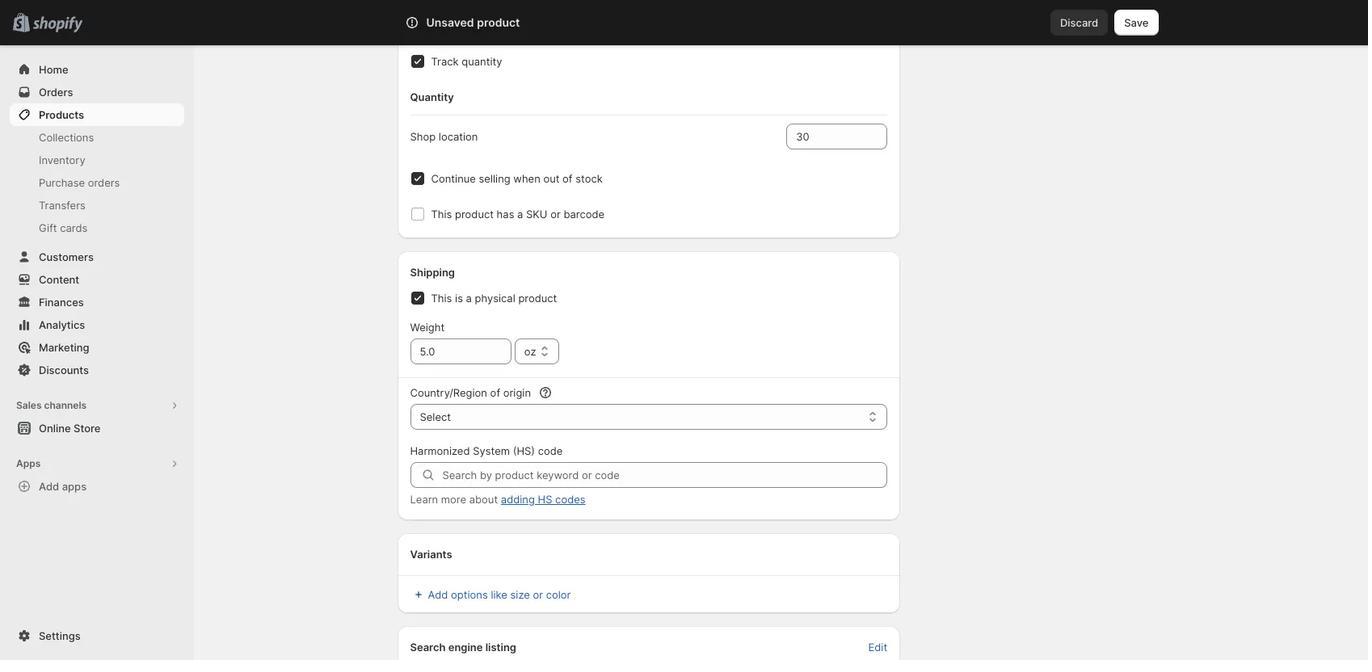 Task type: vqa. For each thing, say whether or not it's contained in the screenshot.
System
yes



Task type: describe. For each thing, give the bounding box(es) containing it.
transfers
[[39, 199, 86, 212]]

learn more about adding hs codes
[[410, 493, 586, 506]]

2 vertical spatial product
[[518, 292, 557, 305]]

when
[[514, 172, 541, 185]]

apps
[[16, 457, 41, 470]]

sales channels
[[16, 399, 87, 411]]

collections link
[[10, 126, 184, 149]]

store
[[74, 422, 101, 435]]

learn
[[410, 493, 438, 506]]

adding
[[501, 493, 535, 506]]

track quantity
[[431, 55, 502, 68]]

search engine listing
[[410, 641, 516, 654]]

gift cards link
[[10, 217, 184, 239]]

purchase
[[39, 176, 85, 189]]

save
[[1125, 16, 1149, 29]]

0 horizontal spatial a
[[466, 292, 472, 305]]

country/region of origin
[[410, 387, 531, 400]]

unsaved product
[[426, 15, 520, 29]]

product for this
[[455, 208, 494, 221]]

0 vertical spatial inventory
[[410, 23, 459, 36]]

unsaved
[[426, 15, 474, 29]]

listing
[[486, 641, 516, 654]]

engine
[[448, 641, 483, 654]]

(hs)
[[513, 445, 535, 458]]

0 horizontal spatial of
[[490, 387, 500, 400]]

add options like size or color button
[[401, 584, 581, 606]]

quantity
[[462, 55, 502, 68]]

barcode
[[564, 208, 605, 221]]

this product has a sku or barcode
[[431, 208, 605, 221]]

0 horizontal spatial inventory
[[39, 154, 85, 167]]

settings
[[39, 630, 81, 643]]

save button
[[1115, 10, 1159, 36]]

options
[[451, 589, 488, 602]]

analytics
[[39, 318, 85, 331]]

search for search engine listing
[[410, 641, 446, 654]]

is
[[455, 292, 463, 305]]

sales
[[16, 399, 42, 411]]

channels
[[44, 399, 87, 411]]

inventory link
[[10, 149, 184, 171]]

finances link
[[10, 291, 184, 314]]

content link
[[10, 268, 184, 291]]

this for this product has a sku or barcode
[[431, 208, 452, 221]]

online store link
[[10, 417, 184, 440]]

shop
[[410, 130, 436, 143]]

gift
[[39, 221, 57, 234]]

online
[[39, 422, 71, 435]]

country/region
[[410, 387, 487, 400]]

harmonized system (hs) code
[[410, 445, 563, 458]]

oz
[[524, 345, 536, 358]]

edit
[[869, 641, 888, 654]]

hs
[[538, 493, 552, 506]]

0 vertical spatial of
[[563, 172, 573, 185]]

system
[[473, 445, 510, 458]]

products
[[39, 108, 84, 121]]

marketing
[[39, 341, 89, 354]]

products link
[[10, 103, 184, 126]]

add apps
[[39, 480, 87, 493]]

has
[[497, 208, 514, 221]]

size
[[510, 589, 530, 602]]

edit button
[[859, 636, 897, 659]]

content
[[39, 273, 79, 286]]

1 horizontal spatial or
[[551, 208, 561, 221]]

weight
[[410, 321, 445, 334]]

settings link
[[10, 625, 184, 647]]

orders
[[39, 86, 73, 99]]

location
[[439, 130, 478, 143]]

harmonized
[[410, 445, 470, 458]]

adding hs codes link
[[501, 493, 586, 506]]



Task type: locate. For each thing, give the bounding box(es) containing it.
orders link
[[10, 81, 184, 103]]

selling
[[479, 172, 511, 185]]

product for unsaved
[[477, 15, 520, 29]]

product right physical
[[518, 292, 557, 305]]

customers
[[39, 251, 94, 264]]

search button
[[450, 10, 919, 36]]

this
[[431, 208, 452, 221], [431, 292, 452, 305]]

1 horizontal spatial inventory
[[410, 23, 459, 36]]

product up quantity
[[477, 15, 520, 29]]

1 this from the top
[[431, 208, 452, 221]]

inventory up 'purchase'
[[39, 154, 85, 167]]

inventory up track
[[410, 23, 459, 36]]

1 vertical spatial or
[[533, 589, 543, 602]]

like
[[491, 589, 508, 602]]

1 vertical spatial add
[[428, 589, 448, 602]]

0 horizontal spatial search
[[410, 641, 446, 654]]

inventory
[[410, 23, 459, 36], [39, 154, 85, 167]]

0 vertical spatial add
[[39, 480, 59, 493]]

or right size
[[533, 589, 543, 602]]

1 vertical spatial search
[[410, 641, 446, 654]]

home
[[39, 63, 68, 76]]

or inside 'button'
[[533, 589, 543, 602]]

product
[[477, 15, 520, 29], [455, 208, 494, 221], [518, 292, 557, 305]]

transfers link
[[10, 194, 184, 217]]

physical
[[475, 292, 515, 305]]

of
[[563, 172, 573, 185], [490, 387, 500, 400]]

or
[[551, 208, 561, 221], [533, 589, 543, 602]]

origin
[[503, 387, 531, 400]]

search left engine
[[410, 641, 446, 654]]

color
[[546, 589, 571, 602]]

Weight text field
[[410, 339, 511, 365]]

product left has
[[455, 208, 494, 221]]

add for add apps
[[39, 480, 59, 493]]

purchase orders link
[[10, 171, 184, 194]]

discard
[[1060, 16, 1099, 29]]

codes
[[555, 493, 586, 506]]

code
[[538, 445, 563, 458]]

Harmonized System (HS) code text field
[[443, 463, 888, 488]]

stock
[[576, 172, 603, 185]]

variants
[[410, 548, 452, 561]]

0 horizontal spatial or
[[533, 589, 543, 602]]

this is a physical product
[[431, 292, 557, 305]]

add
[[39, 480, 59, 493], [428, 589, 448, 602]]

purchase orders
[[39, 176, 120, 189]]

apps button
[[10, 453, 184, 475]]

a right has
[[517, 208, 523, 221]]

discounts
[[39, 364, 89, 377]]

marketing link
[[10, 336, 184, 359]]

out
[[543, 172, 560, 185]]

home link
[[10, 58, 184, 81]]

apps
[[62, 480, 87, 493]]

0 vertical spatial search
[[476, 16, 511, 29]]

0 vertical spatial a
[[517, 208, 523, 221]]

1 horizontal spatial search
[[476, 16, 511, 29]]

this left is
[[431, 292, 452, 305]]

0 vertical spatial this
[[431, 208, 452, 221]]

1 vertical spatial this
[[431, 292, 452, 305]]

this for this is a physical product
[[431, 292, 452, 305]]

search inside "button"
[[476, 16, 511, 29]]

1 horizontal spatial a
[[517, 208, 523, 221]]

more
[[441, 493, 466, 506]]

1 horizontal spatial add
[[428, 589, 448, 602]]

online store button
[[0, 417, 194, 440]]

continue selling when out of stock
[[431, 172, 603, 185]]

a right is
[[466, 292, 472, 305]]

1 horizontal spatial of
[[563, 172, 573, 185]]

add options like size or color
[[428, 589, 571, 602]]

discounts link
[[10, 359, 184, 382]]

a
[[517, 208, 523, 221], [466, 292, 472, 305]]

about
[[469, 493, 498, 506]]

search
[[476, 16, 511, 29], [410, 641, 446, 654]]

quantity
[[410, 91, 454, 104]]

online store
[[39, 422, 101, 435]]

0 horizontal spatial add
[[39, 480, 59, 493]]

sales channels button
[[10, 394, 184, 417]]

track
[[431, 55, 459, 68]]

analytics link
[[10, 314, 184, 336]]

1 vertical spatial a
[[466, 292, 472, 305]]

None number field
[[787, 124, 863, 150]]

1 vertical spatial inventory
[[39, 154, 85, 167]]

gift cards
[[39, 221, 88, 234]]

discard button
[[1051, 10, 1108, 36]]

customers link
[[10, 246, 184, 268]]

finances
[[39, 296, 84, 309]]

shopify image
[[33, 17, 83, 33]]

add left the options
[[428, 589, 448, 602]]

shop location
[[410, 130, 478, 143]]

0 vertical spatial product
[[477, 15, 520, 29]]

add inside 'button'
[[428, 589, 448, 602]]

add for add options like size or color
[[428, 589, 448, 602]]

continue
[[431, 172, 476, 185]]

1 vertical spatial of
[[490, 387, 500, 400]]

cards
[[60, 221, 88, 234]]

this down continue
[[431, 208, 452, 221]]

of right out in the left top of the page
[[563, 172, 573, 185]]

add apps button
[[10, 475, 184, 498]]

search up quantity
[[476, 16, 511, 29]]

2 this from the top
[[431, 292, 452, 305]]

add left the apps
[[39, 480, 59, 493]]

collections
[[39, 131, 94, 144]]

search for search
[[476, 16, 511, 29]]

select
[[420, 411, 451, 424]]

or right sku
[[551, 208, 561, 221]]

orders
[[88, 176, 120, 189]]

add inside button
[[39, 480, 59, 493]]

0 vertical spatial or
[[551, 208, 561, 221]]

of left origin
[[490, 387, 500, 400]]

1 vertical spatial product
[[455, 208, 494, 221]]

sku
[[526, 208, 548, 221]]



